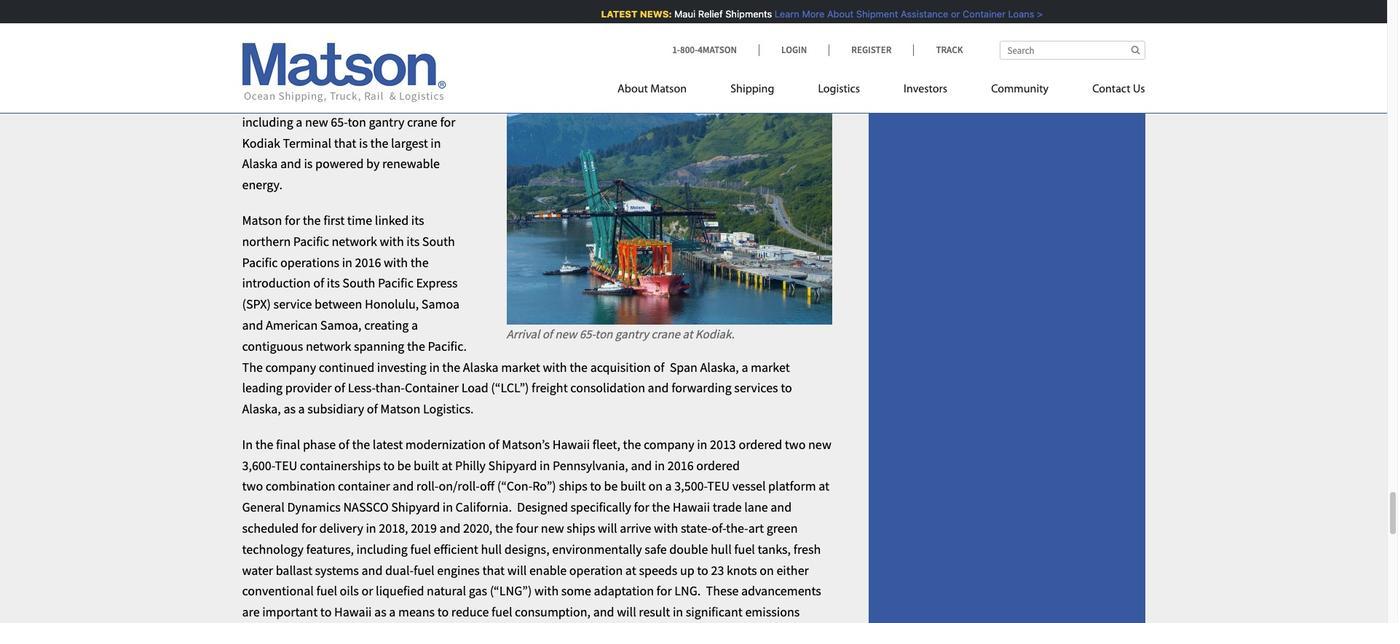 Task type: locate. For each thing, give the bounding box(es) containing it.
hull down 2020,
[[481, 541, 502, 558]]

honolulu,
[[365, 296, 419, 312]]

vessel right reserve
[[566, 15, 599, 32]]

the right fleet,
[[623, 436, 641, 453]]

0 horizontal spatial shipyard
[[391, 499, 440, 516]]

1 horizontal spatial alaska
[[370, 92, 405, 109]]

Search search field
[[999, 41, 1145, 60]]

company inside in the final phase of the latest modernization of matson's hawaii fleet, the company in 2013 ordered two new 3,600-teu containerships to be built at philly shipyard in pennsylvania, and in 2016 ordered two combination container and roll-on/roll-off ("con-ro") ships to be built on a 3,500-teu vessel platform at general dynamics nassco shipyard in california.  designed specifically for the hawaii trade lane and scheduled for delivery in 2018, 2019 and 2020, the four new ships will arrive with state-of-the-art green technology features, including fuel efficient hull designs, environmentally safe double hull fuel tanks, fresh water ballast systems and dual-fuel engines that will enable operation at speeds up to 23 knots on either conventional fuel oils or liquefied natural gas ("lng") with some adaptation for lng.  these advancements are important to hawaii as a means to reduce fuel consumption, and will result in significant e
[[644, 436, 694, 453]]

will down specifically
[[598, 520, 617, 537]]

0 horizontal spatial including
[[242, 113, 293, 130]]

2 vertical spatial will
[[617, 604, 636, 621]]

2 the from the top
[[242, 359, 263, 375]]

arrive
[[620, 520, 651, 537]]

0 horizontal spatial 2016
[[355, 254, 381, 271]]

that up the powered
[[334, 134, 356, 151]]

made
[[319, 50, 350, 67]]

search image
[[1131, 45, 1140, 55]]

in down nassco
[[366, 520, 376, 537]]

largest
[[391, 134, 428, 151]]

company
[[265, 50, 316, 67], [265, 359, 316, 375], [644, 436, 694, 453]]

2 vertical spatial hawaii
[[334, 604, 372, 621]]

is down terminal
[[304, 155, 313, 172]]

including inside in the final phase of the latest modernization of matson's hawaii fleet, the company in 2013 ordered two new 3,600-teu containerships to be built at philly shipyard in pennsylvania, and in 2016 ordered two combination container and roll-on/roll-off ("con-ro") ships to be built on a 3,500-teu vessel platform at general dynamics nassco shipyard in california.  designed specifically for the hawaii trade lane and scheduled for delivery in 2018, 2019 and 2020, the four new ships will arrive with state-of-the-art green technology features, including fuel efficient hull designs, environmentally safe double hull fuel tanks, fresh water ballast systems and dual-fuel engines that will enable operation at speeds up to 23 knots on either conventional fuel oils or liquefied natural gas ("lng") with some adaptation for lng.  these advancements are important to hawaii as a means to reduce fuel consumption, and will result in significant e
[[357, 541, 408, 558]]

ships down the pennsylvania,
[[559, 478, 587, 495]]

new up terminal
[[305, 113, 328, 130]]

with up freight
[[543, 359, 567, 375]]

0 horizontal spatial container
[[405, 380, 459, 396]]

to right the services
[[781, 380, 792, 396]]

1 vertical spatial gantry
[[615, 326, 649, 342]]

0 vertical spatial 65-
[[331, 113, 348, 130]]

be down the latest
[[397, 457, 411, 474]]

matson's
[[502, 436, 550, 453]]

0 horizontal spatial pacific
[[242, 254, 278, 271]]

gas
[[469, 583, 487, 600]]

fuel left oils
[[316, 583, 337, 600]]

0 vertical spatial vessel
[[566, 15, 599, 32]]

matson down 'than-'
[[380, 401, 420, 417]]

0 vertical spatial the
[[242, 50, 263, 67]]

result
[[639, 604, 670, 621]]

of down operations
[[313, 275, 324, 291]]

another
[[353, 50, 396, 67]]

0 horizontal spatial 65-
[[331, 113, 348, 130]]

company up investment at the left top of page
[[265, 50, 316, 67]]

to
[[781, 380, 792, 396], [383, 457, 395, 474], [590, 478, 601, 495], [697, 562, 708, 579], [320, 604, 332, 621], [437, 604, 449, 621]]

1 horizontal spatial or
[[949, 8, 958, 20]]

company inside the company made another initial investment of more than $30 million in new equipment for the alaska operations, including a new 65-ton gantry crane for kodiak terminal that is the largest in alaska and is powered by renewable energy.
[[265, 50, 316, 67]]

and inside the company made another initial investment of more than $30 million in new equipment for the alaska operations, including a new 65-ton gantry crane for kodiak terminal that is the largest in alaska and is powered by renewable energy.
[[280, 155, 301, 172]]

market
[[501, 359, 540, 375], [751, 359, 790, 375]]

blue matson logo with ocean, shipping, truck, rail and logistics written beneath it. image
[[242, 43, 446, 103]]

the up the leading on the bottom
[[242, 359, 263, 375]]

ships up 'environmentally'
[[567, 520, 595, 537]]

nassco
[[343, 499, 389, 516]]

0 horizontal spatial vessel
[[566, 15, 599, 32]]

1 vertical spatial hawaii
[[673, 499, 710, 516]]

matson left tacoma
[[242, 15, 282, 32]]

ordered
[[739, 436, 782, 453], [696, 457, 740, 474]]

1 horizontal spatial on
[[760, 562, 774, 579]]

0 vertical spatial alaska
[[370, 92, 405, 109]]

teu down final
[[275, 457, 297, 474]]

pacific down northern at the left top of the page
[[242, 254, 278, 271]]

network down samoa,
[[306, 338, 351, 354]]

2 vertical spatial alaska
[[463, 359, 498, 375]]

0 vertical spatial as
[[499, 15, 511, 32]]

login
[[781, 44, 807, 56]]

two
[[785, 436, 806, 453]]

1 vertical spatial or
[[362, 583, 373, 600]]

of up containerships
[[338, 436, 349, 453]]

ton
[[348, 113, 366, 130], [595, 326, 613, 342]]

0 vertical spatial is
[[359, 134, 368, 151]]

ships
[[559, 478, 587, 495], [567, 520, 595, 537]]

0 vertical spatial or
[[949, 8, 958, 20]]

1 vertical spatial shipyard
[[391, 499, 440, 516]]

ballast
[[276, 562, 312, 579]]

services
[[734, 380, 778, 396]]

1 horizontal spatial 2016
[[668, 457, 694, 474]]

0 vertical spatial on
[[648, 478, 663, 495]]

0 vertical spatial ships
[[559, 478, 587, 495]]

new
[[242, 92, 265, 109], [305, 113, 328, 130], [555, 326, 577, 342], [808, 436, 831, 453], [541, 520, 564, 537]]

None search field
[[999, 41, 1145, 60]]

on left 3,500-
[[648, 478, 663, 495]]

1 vertical spatial about
[[617, 84, 648, 95]]

investment
[[242, 71, 304, 88]]

1 hull from the left
[[481, 541, 502, 558]]

matson inside top menu 'navigation'
[[650, 84, 687, 95]]

2 horizontal spatial hawaii
[[673, 499, 710, 516]]

ton inside the company made another initial investment of more than $30 million in new equipment for the alaska operations, including a new 65-ton gantry crane for kodiak terminal that is the largest in alaska and is powered by renewable energy.
[[348, 113, 366, 130]]

or
[[949, 8, 958, 20], [362, 583, 373, 600]]

either
[[776, 562, 809, 579]]

1 horizontal spatial hull
[[711, 541, 732, 558]]

in right operations
[[342, 254, 352, 271]]

2016 up 3,500-
[[668, 457, 694, 474]]

hawaii down 3,500-
[[673, 499, 710, 516]]

with down enable
[[534, 583, 559, 600]]

and up green
[[771, 499, 792, 516]]

0 vertical spatial container
[[961, 8, 1004, 20]]

pennsylvania,
[[553, 457, 628, 474]]

1 horizontal spatial including
[[357, 541, 408, 558]]

including up kodiak
[[242, 113, 293, 130]]

energy.
[[242, 176, 282, 193]]

0 horizontal spatial ton
[[348, 113, 366, 130]]

oils
[[340, 583, 359, 600]]

container up logistics.
[[405, 380, 459, 396]]

investors link
[[882, 76, 969, 106]]

0 vertical spatial its
[[411, 212, 424, 229]]

off
[[480, 478, 494, 495]]

0 horizontal spatial on
[[648, 478, 663, 495]]

a up the services
[[742, 359, 748, 375]]

register
[[851, 44, 892, 56]]

alaska, down the leading on the bottom
[[242, 401, 281, 417]]

0 horizontal spatial market
[[501, 359, 540, 375]]

2 horizontal spatial alaska
[[463, 359, 498, 375]]

1 vertical spatial the
[[242, 359, 263, 375]]

hawaii
[[552, 436, 590, 453], [673, 499, 710, 516], [334, 604, 372, 621]]

arrival
[[506, 326, 540, 342]]

65- up the "acquisition"
[[579, 326, 595, 342]]

0 horizontal spatial alaska
[[242, 155, 278, 172]]

its
[[411, 212, 424, 229], [407, 233, 420, 250], [327, 275, 340, 291]]

samoa
[[421, 296, 459, 312]]

1 horizontal spatial south
[[422, 233, 455, 250]]

vessel up lane
[[732, 478, 766, 495]]

company up provider
[[265, 359, 316, 375]]

1 vertical spatial container
[[405, 380, 459, 396]]

1 horizontal spatial teu
[[707, 478, 730, 495]]

0 vertical spatial shipyard
[[488, 457, 537, 474]]

0 vertical spatial be
[[397, 457, 411, 474]]

0 vertical spatial ton
[[348, 113, 366, 130]]

$30
[[379, 71, 399, 88]]

more
[[320, 71, 349, 88]]

0 horizontal spatial gantry
[[369, 113, 404, 130]]

alaska down $30
[[370, 92, 405, 109]]

vessel
[[566, 15, 599, 32], [732, 478, 766, 495]]

logistics link
[[796, 76, 882, 106]]

technology
[[242, 541, 304, 558]]

2016
[[355, 254, 381, 271], [668, 457, 694, 474]]

gantry left the "crane" on the bottom left of the page
[[615, 326, 649, 342]]

0 vertical spatial will
[[598, 520, 617, 537]]

fleet,
[[593, 436, 620, 453]]

a
[[514, 15, 520, 32], [296, 113, 302, 130], [411, 317, 418, 333], [742, 359, 748, 375], [298, 401, 305, 417], [665, 478, 672, 495], [389, 604, 396, 621]]

shipyard
[[488, 457, 537, 474], [391, 499, 440, 516]]

1 vertical spatial teu
[[707, 478, 730, 495]]

operations
[[280, 254, 339, 271]]

2016 down time
[[355, 254, 381, 271]]

1 horizontal spatial that
[[482, 562, 505, 579]]

company inside matson for the first time linked its northern pacific network with its south pacific operations in 2016 with the introduction of its south pacific express (spx) service between honolulu, samoa and american samoa, creating a contiguous network spanning the pacific. the company continued investing in the alaska market with the acquisition of  span alaska, a market leading provider of less-than-container load ("lcl") freight consolidation and forwarding services to alaska, as a subsidiary of matson logistics.
[[265, 359, 316, 375]]

market up ("lcl") at the bottom left of page
[[501, 359, 540, 375]]

800-
[[680, 44, 698, 56]]

and down the "acquisition"
[[648, 380, 669, 396]]

operation
[[569, 562, 623, 579]]

final
[[276, 436, 300, 453]]

reserve
[[523, 15, 563, 32]]

0 vertical spatial company
[[265, 50, 316, 67]]

its right linked
[[411, 212, 424, 229]]

of inside the company made another initial investment of more than $30 million in new equipment for the alaska operations, including a new 65-ton gantry crane for kodiak terminal that is the largest in alaska and is powered by renewable energy.
[[306, 71, 317, 88]]

shipyard up ("con-
[[488, 457, 537, 474]]

alaska
[[370, 92, 405, 109], [242, 155, 278, 172], [463, 359, 498, 375]]

1 vertical spatial as
[[284, 401, 296, 417]]

ordered left the two
[[739, 436, 782, 453]]

matson for the first time linked its northern pacific network with its south pacific operations in 2016 with the introduction of its south pacific express (spx) service between honolulu, samoa and american samoa, creating a contiguous network spanning the pacific. the company continued investing in the alaska market with the acquisition of  span alaska, a market leading provider of less-than-container load ("lcl") freight consolidation and forwarding services to alaska, as a subsidiary of matson logistics.
[[242, 212, 792, 417]]

0 vertical spatial pacific
[[293, 233, 329, 250]]

1 horizontal spatial 65-
[[579, 326, 595, 342]]

on/roll-
[[439, 478, 480, 495]]

with down linked
[[380, 233, 404, 250]]

0 vertical spatial alaska,
[[700, 359, 739, 375]]

some
[[561, 583, 591, 600]]

two combination
[[242, 478, 335, 495]]

1 the from the top
[[242, 50, 263, 67]]

shipyard up 2019
[[391, 499, 440, 516]]

matson tacoma , while one steamship was held as a reserve vessel and the others retired.
[[242, 15, 724, 32]]

with inside in the final phase of the latest modernization of matson's hawaii fleet, the company in 2013 ordered two new 3,600-teu containerships to be built at philly shipyard in pennsylvania, and in 2016 ordered two combination container and roll-on/roll-off ("con-ro") ships to be built on a 3,500-teu vessel platform at general dynamics nassco shipyard in california.  designed specifically for the hawaii trade lane and scheduled for delivery in 2018, 2019 and 2020, the four new ships will arrive with state-of-the-art green technology features, including fuel efficient hull designs, environmentally safe double hull fuel tanks, fresh water ballast systems and dual-fuel engines that will enable operation at speeds up to 23 knots on either conventional fuel oils or liquefied natural gas ("lng") with some adaptation for lng.  these advancements are important to hawaii as a means to reduce fuel consumption, and will result in significant e
[[534, 583, 559, 600]]

0 vertical spatial about
[[825, 8, 852, 20]]

market up the services
[[751, 359, 790, 375]]

will down adaptation
[[617, 604, 636, 621]]

network down time
[[332, 233, 377, 250]]

1 vertical spatial company
[[265, 359, 316, 375]]

the right in
[[255, 436, 273, 453]]

as down provider
[[284, 401, 296, 417]]

us
[[1133, 84, 1145, 95]]

1 vertical spatial vessel
[[732, 478, 766, 495]]

knots
[[727, 562, 757, 579]]

of left more
[[306, 71, 317, 88]]

0 vertical spatial gantry
[[369, 113, 404, 130]]

service
[[273, 296, 312, 312]]

initial
[[398, 50, 430, 67]]

teu up trade
[[707, 478, 730, 495]]

specifically
[[570, 499, 631, 516]]

container inside matson for the first time linked its northern pacific network with its south pacific operations in 2016 with the introduction of its south pacific express (spx) service between honolulu, samoa and american samoa, creating a contiguous network spanning the pacific. the company continued investing in the alaska market with the acquisition of  span alaska, a market leading provider of less-than-container load ("lcl") freight consolidation and forwarding services to alaska, as a subsidiary of matson logistics.
[[405, 380, 459, 396]]

alaska down kodiak
[[242, 155, 278, 172]]

lane
[[744, 499, 768, 516]]

1 market from the left
[[501, 359, 540, 375]]

at
[[682, 326, 693, 342], [442, 457, 452, 474], [819, 478, 829, 495], [625, 562, 636, 579]]

of
[[306, 71, 317, 88], [313, 275, 324, 291], [542, 326, 553, 342], [653, 359, 664, 375], [334, 380, 345, 396], [367, 401, 378, 417], [338, 436, 349, 453], [488, 436, 499, 453]]

1 vertical spatial is
[[304, 155, 313, 172]]

its down linked
[[407, 233, 420, 250]]

loans
[[1006, 8, 1033, 20]]

is up by
[[359, 134, 368, 151]]

company up 3,500-
[[644, 436, 694, 453]]

1 vertical spatial built
[[620, 478, 646, 495]]

1 vertical spatial on
[[760, 562, 774, 579]]

gantry inside the company made another initial investment of more than $30 million in new equipment for the alaska operations, including a new 65-ton gantry crane for kodiak terminal that is the largest in alaska and is powered by renewable energy.
[[369, 113, 404, 130]]

latest news: maui relief shipments learn more about shipment assistance or container loans >
[[599, 8, 1041, 20]]

0 horizontal spatial south
[[342, 275, 375, 291]]

alaska, up forwarding
[[700, 359, 739, 375]]

is
[[359, 134, 368, 151], [304, 155, 313, 172]]

0 vertical spatial 2016
[[355, 254, 381, 271]]

1 vertical spatial 2016
[[668, 457, 694, 474]]

built up the roll-
[[414, 457, 439, 474]]

1 vertical spatial network
[[306, 338, 351, 354]]

0 horizontal spatial hull
[[481, 541, 502, 558]]

for inside matson for the first time linked its northern pacific network with its south pacific operations in 2016 with the introduction of its south pacific express (spx) service between honolulu, samoa and american samoa, creating a contiguous network spanning the pacific. the company continued investing in the alaska market with the acquisition of  span alaska, a market leading provider of less-than-container load ("lcl") freight consolidation and forwarding services to alaska, as a subsidiary of matson logistics.
[[285, 212, 300, 229]]

in the final phase of the latest modernization of matson's hawaii fleet, the company in 2013 ordered two new 3,600-teu containerships to be built at philly shipyard in pennsylvania, and in 2016 ordered two combination container and roll-on/roll-off ("con-ro") ships to be built on a 3,500-teu vessel platform at general dynamics nassco shipyard in california.  designed specifically for the hawaii trade lane and scheduled for delivery in 2018, 2019 and 2020, the four new ships will arrive with state-of-the-art green technology features, including fuel efficient hull designs, environmentally safe double hull fuel tanks, fresh water ballast systems and dual-fuel engines that will enable operation at speeds up to 23 knots on either conventional fuel oils or liquefied natural gas ("lng") with some adaptation for lng.  these advancements are important to hawaii as a means to reduce fuel consumption, and will result in significant e
[[242, 436, 831, 623]]

1 vertical spatial that
[[482, 562, 505, 579]]

hull down of-
[[711, 541, 732, 558]]

1 vertical spatial including
[[357, 541, 408, 558]]

1 horizontal spatial ton
[[595, 326, 613, 342]]

at right platform
[[819, 478, 829, 495]]

the up consolidation
[[570, 359, 588, 375]]

held
[[472, 15, 496, 32]]

will up ("lng")
[[507, 562, 527, 579]]

1 vertical spatial ships
[[567, 520, 595, 537]]

0 vertical spatial built
[[414, 457, 439, 474]]

alaska inside matson for the first time linked its northern pacific network with its south pacific operations in 2016 with the introduction of its south pacific express (spx) service between honolulu, samoa and american samoa, creating a contiguous network spanning the pacific. the company continued investing in the alaska market with the acquisition of  span alaska, a market leading provider of less-than-container load ("lcl") freight consolidation and forwarding services to alaska, as a subsidiary of matson logistics.
[[463, 359, 498, 375]]

the
[[626, 15, 644, 32], [349, 92, 367, 109], [370, 134, 388, 151], [303, 212, 321, 229], [410, 254, 429, 271], [407, 338, 425, 354], [442, 359, 460, 375], [570, 359, 588, 375], [255, 436, 273, 453], [352, 436, 370, 453], [623, 436, 641, 453], [652, 499, 670, 516], [495, 520, 513, 537]]

consumption,
[[515, 604, 591, 621]]

pacific up the honolulu,
[[378, 275, 414, 291]]

0 horizontal spatial about
[[617, 84, 648, 95]]

2 horizontal spatial pacific
[[378, 275, 414, 291]]

green
[[766, 520, 798, 537]]

as down liquefied
[[374, 604, 386, 621]]

1 horizontal spatial about
[[825, 8, 852, 20]]

0 horizontal spatial teu
[[275, 457, 297, 474]]

ordered down 2013
[[696, 457, 740, 474]]

fresh
[[793, 541, 821, 558]]

0 vertical spatial including
[[242, 113, 293, 130]]

community link
[[969, 76, 1070, 106]]

philly
[[455, 457, 486, 474]]

1 horizontal spatial market
[[751, 359, 790, 375]]

1 vertical spatial be
[[604, 478, 618, 495]]

matson
[[242, 15, 282, 32], [650, 84, 687, 95], [242, 212, 282, 229], [380, 401, 420, 417]]

ton up the "acquisition"
[[595, 326, 613, 342]]

2 hull from the left
[[711, 541, 732, 558]]

renewable
[[382, 155, 440, 172]]

2 vertical spatial as
[[374, 604, 386, 621]]

about inside top menu 'navigation'
[[617, 84, 648, 95]]

1 vertical spatial ordered
[[696, 457, 740, 474]]

with up the honolulu,
[[384, 254, 408, 271]]

0 horizontal spatial as
[[284, 401, 296, 417]]

the inside the company made another initial investment of more than $30 million in new equipment for the alaska operations, including a new 65-ton gantry crane for kodiak terminal that is the largest in alaska and is powered by renewable energy.
[[242, 50, 263, 67]]



Task type: vqa. For each thing, say whether or not it's contained in the screenshot.
'foot'
no



Task type: describe. For each thing, give the bounding box(es) containing it.
a down provider
[[298, 401, 305, 417]]

logistics
[[818, 84, 860, 95]]

the left others
[[626, 15, 644, 32]]

load
[[461, 380, 488, 396]]

in down crane for
[[431, 134, 441, 151]]

and down adaptation
[[593, 604, 614, 621]]

and left the roll-
[[393, 478, 414, 495]]

to left 23
[[697, 562, 708, 579]]

maui
[[672, 8, 694, 20]]

arrival of new 65-ton gantry crane at kodiak.
[[506, 326, 735, 342]]

tanks,
[[758, 541, 791, 558]]

news:
[[638, 8, 670, 20]]

dual-
[[385, 562, 414, 579]]

at down 'modernization'
[[442, 457, 452, 474]]

to up specifically
[[590, 478, 601, 495]]

crane
[[651, 326, 680, 342]]

2016 inside in the final phase of the latest modernization of matson's hawaii fleet, the company in 2013 ordered two new 3,600-teu containerships to be built at philly shipyard in pennsylvania, and in 2016 ordered two combination container and roll-on/roll-off ("con-ro") ships to be built on a 3,500-teu vessel platform at general dynamics nassco shipyard in california.  designed specifically for the hawaii trade lane and scheduled for delivery in 2018, 2019 and 2020, the four new ships will arrive with state-of-the-art green technology features, including fuel efficient hull designs, environmentally safe double hull fuel tanks, fresh water ballast systems and dual-fuel engines that will enable operation at speeds up to 23 knots on either conventional fuel oils or liquefied natural gas ("lng") with some adaptation for lng.  these advancements are important to hawaii as a means to reduce fuel consumption, and will result in significant e
[[668, 457, 694, 474]]

1 horizontal spatial be
[[604, 478, 618, 495]]

speeds
[[639, 562, 677, 579]]

1 horizontal spatial alaska,
[[700, 359, 739, 375]]

of right the arrival
[[542, 326, 553, 342]]

contact us
[[1092, 84, 1145, 95]]

in up with state-
[[655, 457, 665, 474]]

adaptation
[[594, 583, 654, 600]]

register link
[[829, 44, 913, 56]]

of up subsidiary
[[334, 380, 345, 396]]

the company made another initial investment of more than $30 million in new equipment for the alaska operations, including a new 65-ton gantry crane for kodiak terminal that is the largest in alaska and is powered by renewable energy.
[[242, 50, 470, 193]]

0 horizontal spatial hawaii
[[334, 604, 372, 621]]

modernization
[[405, 436, 486, 453]]

creating
[[364, 317, 409, 333]]

for up 'arrive'
[[634, 499, 649, 516]]

a inside the company made another initial investment of more than $30 million in new equipment for the alaska operations, including a new 65-ton gantry crane for kodiak terminal that is the largest in alaska and is powered by renewable energy.
[[296, 113, 302, 130]]

of left 'matson's'
[[488, 436, 499, 453]]

kodiak
[[242, 134, 280, 151]]

and left dual-
[[362, 562, 383, 579]]

65-ton gantry crane arrives by into kodiak. image
[[506, 61, 832, 325]]

learn more about shipment assistance or container loans > link
[[773, 8, 1041, 20]]

systems
[[315, 562, 359, 579]]

operations,
[[408, 92, 470, 109]]

at right the "crane" on the bottom left of the page
[[682, 326, 693, 342]]

the up with state-
[[652, 499, 670, 516]]

consolidation
[[570, 380, 645, 396]]

and down the (spx) at left
[[242, 317, 263, 333]]

contact
[[1092, 84, 1130, 95]]

1 horizontal spatial pacific
[[293, 233, 329, 250]]

0 vertical spatial hawaii
[[552, 436, 590, 453]]

at up adaptation
[[625, 562, 636, 579]]

features,
[[306, 541, 354, 558]]

fuel down 2019
[[410, 541, 431, 558]]

trade
[[713, 499, 742, 516]]

("lcl")
[[491, 380, 529, 396]]

northern
[[242, 233, 291, 250]]

in up ro")
[[540, 457, 550, 474]]

the left first
[[303, 212, 321, 229]]

was
[[448, 15, 470, 32]]

to down the latest
[[383, 457, 395, 474]]

crane for
[[407, 113, 455, 130]]

learn
[[773, 8, 798, 20]]

forwarding
[[671, 380, 732, 396]]

liquefied
[[376, 583, 424, 600]]

top menu navigation
[[617, 76, 1145, 106]]

phase
[[303, 436, 336, 453]]

in left 2013
[[697, 436, 707, 453]]

while
[[334, 15, 363, 32]]

vessel inside in the final phase of the latest modernization of matson's hawaii fleet, the company in 2013 ordered two new 3,600-teu containerships to be built at philly shipyard in pennsylvania, and in 2016 ordered two combination container and roll-on/roll-off ("con-ro") ships to be built on a 3,500-teu vessel platform at general dynamics nassco shipyard in california.  designed specifically for the hawaii trade lane and scheduled for delivery in 2018, 2019 and 2020, the four new ships will arrive with state-of-the-art green technology features, including fuel efficient hull designs, environmentally safe double hull fuel tanks, fresh water ballast systems and dual-fuel engines that will enable operation at speeds up to 23 knots on either conventional fuel oils or liquefied natural gas ("lng") with some adaptation for lng.  these advancements are important to hawaii as a means to reduce fuel consumption, and will result in significant e
[[732, 478, 766, 495]]

the down than
[[349, 92, 367, 109]]

1-800-4matson
[[672, 44, 737, 56]]

2019
[[411, 520, 437, 537]]

or inside in the final phase of the latest modernization of matson's hawaii fleet, the company in 2013 ordered two new 3,600-teu containerships to be built at philly shipyard in pennsylvania, and in 2016 ordered two combination container and roll-on/roll-off ("con-ro") ships to be built on a 3,500-teu vessel platform at general dynamics nassco shipyard in california.  designed specifically for the hawaii trade lane and scheduled for delivery in 2018, 2019 and 2020, the four new ships will arrive with state-of-the-art green technology features, including fuel efficient hull designs, environmentally safe double hull fuel tanks, fresh water ballast systems and dual-fuel engines that will enable operation at speeds up to 23 knots on either conventional fuel oils or liquefied natural gas ("lng") with some adaptation for lng.  these advancements are important to hawaii as a means to reduce fuel consumption, and will result in significant e
[[362, 583, 373, 600]]

the inside matson for the first time linked its northern pacific network with its south pacific operations in 2016 with the introduction of its south pacific express (spx) service between honolulu, samoa and american samoa, creating a contiguous network spanning the pacific. the company continued investing in the alaska market with the acquisition of  span alaska, a market leading provider of less-than-container load ("lcl") freight consolidation and forwarding services to alaska, as a subsidiary of matson logistics.
[[242, 359, 263, 375]]

1 vertical spatial its
[[407, 233, 420, 250]]

fuel up knots
[[734, 541, 755, 558]]

terminal
[[283, 134, 331, 151]]

subsidiary
[[307, 401, 364, 417]]

2016 inside matson for the first time linked its northern pacific network with its south pacific operations in 2016 with the introduction of its south pacific express (spx) service between honolulu, samoa and american samoa, creating a contiguous network spanning the pacific. the company continued investing in the alaska market with the acquisition of  span alaska, a market leading provider of less-than-container load ("lcl") freight consolidation and forwarding services to alaska, as a subsidiary of matson logistics.
[[355, 254, 381, 271]]

freight
[[532, 380, 568, 396]]

1 horizontal spatial gantry
[[615, 326, 649, 342]]

means
[[398, 604, 435, 621]]

platform
[[768, 478, 816, 495]]

track
[[936, 44, 963, 56]]

the down pacific.
[[442, 359, 460, 375]]

in
[[242, 436, 253, 453]]

contiguous
[[242, 338, 303, 354]]

introduction
[[242, 275, 311, 291]]

shipping
[[730, 84, 774, 95]]

fuel up natural
[[414, 562, 434, 579]]

are
[[242, 604, 260, 621]]

acquisition
[[590, 359, 651, 375]]

about matson link
[[617, 76, 709, 106]]

spanning
[[354, 338, 404, 354]]

the up express
[[410, 254, 429, 271]]

the up investing
[[407, 338, 425, 354]]

in down pacific.
[[429, 359, 440, 375]]

1-800-4matson link
[[672, 44, 759, 56]]

1 horizontal spatial built
[[620, 478, 646, 495]]

("con-
[[497, 478, 532, 495]]

0 horizontal spatial be
[[397, 457, 411, 474]]

to right "important" on the bottom
[[320, 604, 332, 621]]

and up efficient
[[439, 520, 461, 537]]

a left reserve
[[514, 15, 520, 32]]

california.
[[456, 499, 512, 516]]

others
[[646, 15, 681, 32]]

the left the latest
[[352, 436, 370, 453]]

that inside in the final phase of the latest modernization of matson's hawaii fleet, the company in 2013 ordered two new 3,600-teu containerships to be built at philly shipyard in pennsylvania, and in 2016 ordered two combination container and roll-on/roll-off ("con-ro") ships to be built on a 3,500-teu vessel platform at general dynamics nassco shipyard in california.  designed specifically for the hawaii trade lane and scheduled for delivery in 2018, 2019 and 2020, the four new ships will arrive with state-of-the-art green technology features, including fuel efficient hull designs, environmentally safe double hull fuel tanks, fresh water ballast systems and dual-fuel engines that will enable operation at speeds up to 23 knots on either conventional fuel oils or liquefied natural gas ("lng") with some adaptation for lng.  these advancements are important to hawaii as a means to reduce fuel consumption, and will result in significant e
[[482, 562, 505, 579]]

including inside the company made another initial investment of more than $30 million in new equipment for the alaska operations, including a new 65-ton gantry crane for kodiak terminal that is the largest in alaska and is powered by renewable energy.
[[242, 113, 293, 130]]

latest
[[373, 436, 403, 453]]

latest
[[599, 8, 636, 20]]

scheduled
[[242, 520, 299, 537]]

1 horizontal spatial is
[[359, 134, 368, 151]]

1 horizontal spatial container
[[961, 8, 1004, 20]]

shipment
[[854, 8, 896, 20]]

art
[[748, 520, 764, 537]]

delivery
[[319, 520, 363, 537]]

significant
[[686, 604, 743, 621]]

matson up northern at the left top of the page
[[242, 212, 282, 229]]

new right the two
[[808, 436, 831, 453]]

for down speeds
[[656, 583, 672, 600]]

2 market from the left
[[751, 359, 790, 375]]

new right four
[[541, 520, 564, 537]]

23
[[711, 562, 724, 579]]

to inside matson for the first time linked its northern pacific network with its south pacific operations in 2016 with the introduction of its south pacific express (spx) service between honolulu, samoa and american samoa, creating a contiguous network spanning the pacific. the company continued investing in the alaska market with the acquisition of  span alaska, a market leading provider of less-than-container load ("lcl") freight consolidation and forwarding services to alaska, as a subsidiary of matson logistics.
[[781, 380, 792, 396]]

leading
[[242, 380, 283, 396]]

up
[[680, 562, 694, 579]]

2 vertical spatial pacific
[[378, 275, 414, 291]]

conventional
[[242, 583, 314, 600]]

and left news:
[[602, 15, 623, 32]]

1 vertical spatial will
[[507, 562, 527, 579]]

0 horizontal spatial is
[[304, 155, 313, 172]]

one
[[366, 15, 387, 32]]

0 horizontal spatial built
[[414, 457, 439, 474]]

2013
[[710, 436, 736, 453]]

to down natural
[[437, 604, 449, 621]]

million
[[401, 71, 440, 88]]

in up operations,
[[442, 71, 453, 88]]

1 vertical spatial alaska,
[[242, 401, 281, 417]]

a left 3,500-
[[665, 478, 672, 495]]

new right the arrival
[[555, 326, 577, 342]]

1 vertical spatial alaska
[[242, 155, 278, 172]]

express
[[416, 275, 458, 291]]

as inside in the final phase of the latest modernization of matson's hawaii fleet, the company in 2013 ordered two new 3,600-teu containerships to be built at philly shipyard in pennsylvania, and in 2016 ordered two combination container and roll-on/roll-off ("con-ro") ships to be built on a 3,500-teu vessel platform at general dynamics nassco shipyard in california.  designed specifically for the hawaii trade lane and scheduled for delivery in 2018, 2019 and 2020, the four new ships will arrive with state-of-the-art green technology features, including fuel efficient hull designs, environmentally safe double hull fuel tanks, fresh water ballast systems and dual-fuel engines that will enable operation at speeds up to 23 knots on either conventional fuel oils or liquefied natural gas ("lng") with some adaptation for lng.  these advancements are important to hawaii as a means to reduce fuel consumption, and will result in significant e
[[374, 604, 386, 621]]

relief
[[696, 8, 721, 20]]

tacoma
[[285, 15, 328, 32]]

1 vertical spatial south
[[342, 275, 375, 291]]

dynamics
[[287, 499, 341, 516]]

,
[[328, 15, 331, 32]]

65- inside the company made another initial investment of more than $30 million in new equipment for the alaska operations, including a new 65-ton gantry crane for kodiak terminal that is the largest in alaska and is powered by renewable energy.
[[331, 113, 348, 130]]

provider
[[285, 380, 332, 396]]

first
[[323, 212, 345, 229]]

in down lng.
[[673, 604, 683, 621]]

powered
[[315, 155, 364, 172]]

2 vertical spatial its
[[327, 275, 340, 291]]

for down the dynamics
[[301, 520, 317, 537]]

a down liquefied
[[389, 604, 396, 621]]

4matson
[[698, 44, 737, 56]]

engines
[[437, 562, 480, 579]]

as inside matson for the first time linked its northern pacific network with its south pacific operations in 2016 with the introduction of its south pacific express (spx) service between honolulu, samoa and american samoa, creating a contiguous network spanning the pacific. the company continued investing in the alaska market with the acquisition of  span alaska, a market leading provider of less-than-container load ("lcl") freight consolidation and forwarding services to alaska, as a subsidiary of matson logistics.
[[284, 401, 296, 417]]

for inside the company made another initial investment of more than $30 million in new equipment for the alaska operations, including a new 65-ton gantry crane for kodiak terminal that is the largest in alaska and is powered by renewable energy.
[[331, 92, 346, 109]]

0 vertical spatial network
[[332, 233, 377, 250]]

and right the pennsylvania,
[[631, 457, 652, 474]]

3,600-
[[242, 457, 275, 474]]

of down the "crane" on the bottom left of the page
[[653, 359, 664, 375]]

equipment
[[268, 92, 328, 109]]

samoa,
[[320, 317, 362, 333]]

contact us link
[[1070, 76, 1145, 106]]

the left four
[[495, 520, 513, 537]]

a right creating at the bottom left of the page
[[411, 317, 418, 333]]

1 vertical spatial 65-
[[579, 326, 595, 342]]

in down the on/roll-
[[443, 499, 453, 516]]

1 vertical spatial ton
[[595, 326, 613, 342]]

designs,
[[504, 541, 549, 558]]

the-
[[726, 520, 748, 537]]

of down less-
[[367, 401, 378, 417]]

new down investment at the left top of page
[[242, 92, 265, 109]]

that inside the company made another initial investment of more than $30 million in new equipment for the alaska operations, including a new 65-ton gantry crane for kodiak terminal that is the largest in alaska and is powered by renewable energy.
[[334, 134, 356, 151]]

1 vertical spatial pacific
[[242, 254, 278, 271]]

0 vertical spatial ordered
[[739, 436, 782, 453]]

the up by
[[370, 134, 388, 151]]

fuel down ("lng")
[[491, 604, 512, 621]]

0 vertical spatial south
[[422, 233, 455, 250]]



